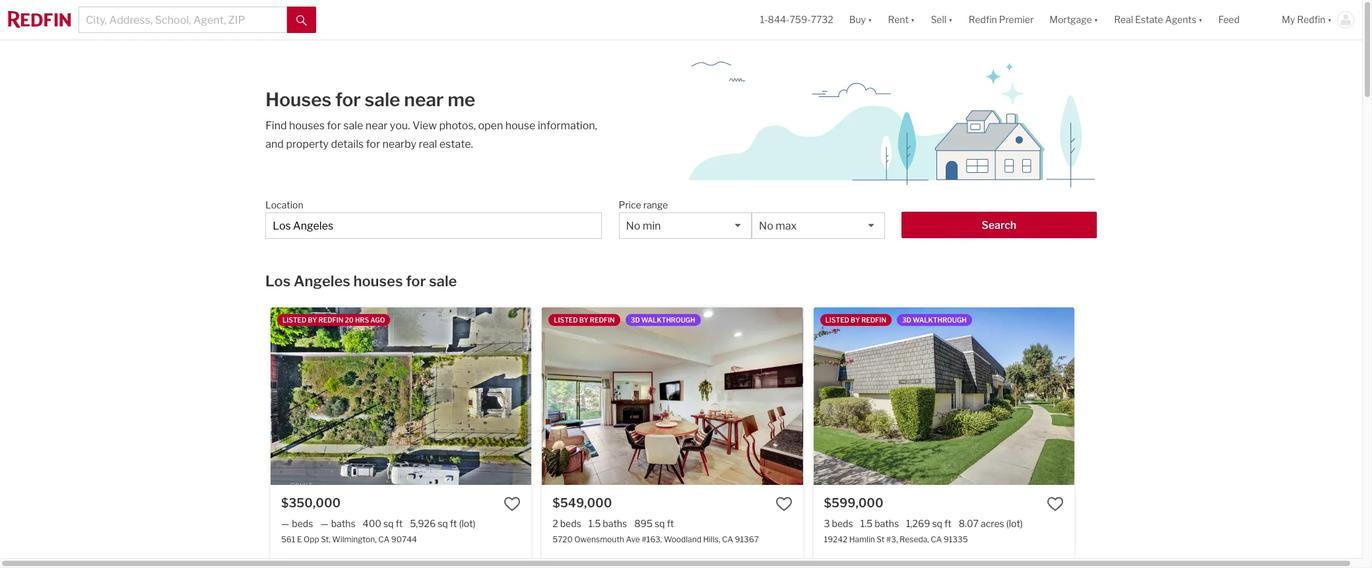 Task type: describe. For each thing, give the bounding box(es) containing it.
real estate agents ▾ button
[[1106, 0, 1211, 40]]

1.5 baths for $549,000
[[589, 518, 627, 529]]

my
[[1282, 14, 1295, 25]]

sq for $350,000
[[383, 518, 394, 529]]

buy ▾ button
[[841, 0, 880, 40]]

min
[[643, 220, 661, 232]]

details
[[331, 138, 364, 150]]

by for $549,000
[[579, 316, 589, 324]]

3d for $599,000
[[902, 316, 911, 324]]

for inside the view photos, open house information, and property details for nearby real estate.
[[366, 138, 380, 150]]

2 sq from the left
[[438, 518, 448, 529]]

house
[[505, 119, 535, 132]]

view
[[412, 119, 437, 132]]

rent ▾ button
[[888, 0, 915, 40]]

sq for $549,000
[[655, 518, 665, 529]]

los
[[265, 273, 291, 290]]

#3,
[[886, 535, 898, 544]]

— for — baths
[[320, 518, 328, 529]]

hills,
[[703, 535, 720, 544]]

agents
[[1165, 14, 1196, 25]]

1-844-759-7732
[[760, 14, 833, 25]]

no for no max
[[759, 220, 773, 232]]

listed by redfin for $599,000
[[825, 316, 886, 324]]

estate.
[[439, 138, 473, 150]]

5,926
[[410, 518, 436, 529]]

1 vertical spatial sale
[[343, 119, 363, 132]]

redfin for $350,000
[[318, 316, 343, 324]]

mortgage ▾
[[1050, 14, 1098, 25]]

91335
[[944, 535, 968, 544]]

2 photo of 19242 hamlin st #3, reseda, ca 91335 image from the left
[[1074, 308, 1335, 485]]

1 beds from the left
[[292, 518, 313, 529]]

baths for $599,000
[[875, 518, 899, 529]]

sell ▾ button
[[923, 0, 961, 40]]

1 baths from the left
[[331, 518, 355, 529]]

search button
[[901, 212, 1097, 238]]

mortgage ▾ button
[[1042, 0, 1106, 40]]

los angeles houses for sale
[[265, 273, 457, 290]]

me
[[448, 88, 475, 111]]

you.
[[390, 119, 410, 132]]

wilmington,
[[332, 535, 377, 544]]

houses for sale near me
[[266, 88, 475, 111]]

1 horizontal spatial sale
[[365, 88, 400, 111]]

mortgage
[[1050, 14, 1092, 25]]

1 horizontal spatial houses
[[353, 273, 403, 290]]

houses
[[266, 88, 331, 111]]

19242 hamlin st #3, reseda, ca 91335
[[824, 535, 968, 544]]

real
[[1114, 14, 1133, 25]]

2
[[553, 518, 558, 529]]

895
[[634, 518, 653, 529]]

895 sq ft
[[634, 518, 674, 529]]

buy ▾
[[849, 14, 872, 25]]

sq for $599,000
[[932, 518, 942, 529]]

19242
[[824, 535, 848, 544]]

— beds
[[281, 518, 313, 529]]

1 photo of 19242 hamlin st #3, reseda, ca 91335 image from the left
[[813, 308, 1074, 485]]

3d walkthrough for $599,000
[[902, 316, 967, 324]]

0 horizontal spatial houses
[[289, 119, 325, 132]]

range
[[643, 199, 668, 211]]

$350,000
[[281, 496, 341, 510]]

my redfin ▾
[[1282, 14, 1332, 25]]

real estate agents ▾
[[1114, 14, 1203, 25]]

listed by redfin 20 hrs ago
[[282, 316, 385, 324]]

open
[[478, 119, 503, 132]]

max
[[776, 220, 797, 232]]

real estate agents ▾ link
[[1114, 0, 1203, 40]]

ft for $350,000
[[396, 518, 403, 529]]

redfin inside button
[[969, 14, 997, 25]]

sell
[[931, 14, 947, 25]]

1,269 sq ft
[[906, 518, 952, 529]]

7732
[[811, 14, 833, 25]]

baths for $549,000
[[603, 518, 627, 529]]

feed button
[[1211, 0, 1274, 40]]

1 vertical spatial city, address, school, agent, zip search field
[[265, 213, 602, 239]]

redfin for $549,000
[[590, 316, 615, 324]]

angeles
[[294, 273, 350, 290]]

beds for $549,000
[[560, 518, 581, 529]]

mortgage ▾ button
[[1050, 0, 1098, 40]]

estate
[[1135, 14, 1163, 25]]

▾ inside dropdown button
[[1198, 14, 1203, 25]]

walkthrough for $549,000
[[641, 316, 695, 324]]

sell ▾ button
[[931, 0, 953, 40]]

real
[[419, 138, 437, 150]]

walkthrough for $599,000
[[913, 316, 967, 324]]

st,
[[321, 535, 330, 544]]

by for $599,000
[[851, 316, 860, 324]]

view photos, open house information, and property details for nearby real estate.
[[265, 119, 597, 150]]

redfin premier
[[969, 14, 1034, 25]]

beds for $599,000
[[832, 518, 853, 529]]

no min
[[626, 220, 661, 232]]

1.5 for $599,000
[[860, 518, 873, 529]]

nearby
[[382, 138, 417, 150]]

2 (lot) from the left
[[1006, 518, 1023, 529]]

ca for $599,000
[[931, 535, 942, 544]]

1-
[[760, 14, 768, 25]]

3d for $549,000
[[631, 316, 640, 324]]

premier
[[999, 14, 1034, 25]]

price range
[[619, 199, 668, 211]]

rent ▾ button
[[880, 0, 923, 40]]

1.5 baths for $599,000
[[860, 518, 899, 529]]

owensmouth
[[574, 535, 624, 544]]

1 horizontal spatial near
[[404, 88, 444, 111]]

submit search image
[[296, 15, 307, 26]]

561
[[281, 535, 295, 544]]

$599,000
[[824, 496, 883, 510]]

2 beds
[[553, 518, 581, 529]]

3
[[824, 518, 830, 529]]



Task type: vqa. For each thing, say whether or not it's contained in the screenshot.
topmost reports
no



Task type: locate. For each thing, give the bounding box(es) containing it.
(lot) right 5,926
[[459, 518, 476, 529]]

listed for $599,000
[[825, 316, 849, 324]]

photo of 561 e opp st, wilmington, ca 90744 image
[[271, 308, 531, 485], [531, 308, 792, 485]]

1 redfin from the left
[[969, 14, 997, 25]]

ft for $599,000
[[944, 518, 952, 529]]

sq right 895
[[655, 518, 665, 529]]

location
[[265, 199, 303, 211]]

8.07 acres (lot)
[[959, 518, 1023, 529]]

photo of 5720 owensmouth ave #163, woodland hills, ca 91367 image
[[542, 308, 803, 485], [803, 308, 1064, 485]]

near
[[404, 88, 444, 111], [365, 119, 388, 132]]

sq right 5,926
[[438, 518, 448, 529]]

redfin
[[969, 14, 997, 25], [1297, 14, 1326, 25]]

1 1.5 from the left
[[589, 518, 601, 529]]

favorite button checkbox for $549,000
[[775, 495, 792, 513]]

3d walkthrough for $549,000
[[631, 316, 695, 324]]

ft for $549,000
[[667, 518, 674, 529]]

ca right the hills,
[[722, 535, 733, 544]]

2 horizontal spatial beds
[[832, 518, 853, 529]]

near left you.
[[365, 119, 388, 132]]

ca down 400 sq ft
[[378, 535, 390, 544]]

beds right 2
[[560, 518, 581, 529]]

no for no min
[[626, 220, 640, 232]]

3 ca from the left
[[931, 535, 942, 544]]

no max
[[759, 220, 797, 232]]

sq
[[383, 518, 394, 529], [438, 518, 448, 529], [655, 518, 665, 529], [932, 518, 942, 529]]

listed by redfin for $549,000
[[554, 316, 615, 324]]

1 horizontal spatial ca
[[722, 535, 733, 544]]

1 horizontal spatial 1.5 baths
[[860, 518, 899, 529]]

▾ for sell ▾
[[949, 14, 953, 25]]

price
[[619, 199, 641, 211]]

3d walkthrough
[[631, 316, 695, 324], [902, 316, 967, 324]]

(lot) right "acres"
[[1006, 518, 1023, 529]]

1 listed from the left
[[282, 316, 307, 324]]

favorite button image for $599,000
[[1047, 495, 1064, 513]]

1 horizontal spatial —
[[320, 518, 328, 529]]

1.5 baths
[[589, 518, 627, 529], [860, 518, 899, 529]]

ave
[[626, 535, 640, 544]]

listed for $350,000
[[282, 316, 307, 324]]

2 vertical spatial sale
[[429, 273, 457, 290]]

5 ▾ from the left
[[1198, 14, 1203, 25]]

1.5
[[589, 518, 601, 529], [860, 518, 873, 529]]

0 horizontal spatial redfin
[[969, 14, 997, 25]]

0 horizontal spatial near
[[365, 119, 388, 132]]

favorite button image for $549,000
[[775, 495, 792, 513]]

1 horizontal spatial redfin
[[1297, 14, 1326, 25]]

0 horizontal spatial 3d walkthrough
[[631, 316, 695, 324]]

1 horizontal spatial 3d walkthrough
[[902, 316, 967, 324]]

0 horizontal spatial favorite button checkbox
[[775, 495, 792, 513]]

near up view
[[404, 88, 444, 111]]

ft right 5,926
[[450, 518, 457, 529]]

2 redfin from the left
[[590, 316, 615, 324]]

1 horizontal spatial no
[[759, 220, 773, 232]]

4 sq from the left
[[932, 518, 942, 529]]

beds
[[292, 518, 313, 529], [560, 518, 581, 529], [832, 518, 853, 529]]

2 3d from the left
[[902, 316, 911, 324]]

▾ right mortgage
[[1094, 14, 1098, 25]]

photo of 19242 hamlin st #3, reseda, ca 91335 image
[[813, 308, 1074, 485], [1074, 308, 1335, 485]]

redfin premier button
[[961, 0, 1042, 40]]

1 ▾ from the left
[[868, 14, 872, 25]]

1.5 for $549,000
[[589, 518, 601, 529]]

information,
[[538, 119, 597, 132]]

▾ right 'rent'
[[911, 14, 915, 25]]

beds up e
[[292, 518, 313, 529]]

1 no from the left
[[626, 220, 640, 232]]

91367
[[735, 535, 759, 544]]

2 by from the left
[[579, 316, 589, 324]]

3 listed from the left
[[825, 316, 849, 324]]

3 ft from the left
[[667, 518, 674, 529]]

ca for $350,000
[[378, 535, 390, 544]]

sell ▾
[[931, 14, 953, 25]]

2 — from the left
[[320, 518, 328, 529]]

1 ca from the left
[[378, 535, 390, 544]]

2 redfin from the left
[[1297, 14, 1326, 25]]

2 photo of 5720 owensmouth ave #163, woodland hills, ca 91367 image from the left
[[803, 308, 1064, 485]]

2 no from the left
[[759, 220, 773, 232]]

0 horizontal spatial beds
[[292, 518, 313, 529]]

▾ right buy
[[868, 14, 872, 25]]

0 horizontal spatial favorite button image
[[504, 495, 521, 513]]

1 by from the left
[[308, 316, 317, 324]]

buy ▾ button
[[849, 0, 872, 40]]

1 sq from the left
[[383, 518, 394, 529]]

1 ft from the left
[[396, 518, 403, 529]]

2 photo of 561 e opp st, wilmington, ca 90744 image from the left
[[531, 308, 792, 485]]

1 photo of 5720 owensmouth ave #163, woodland hills, ca 91367 image from the left
[[542, 308, 803, 485]]

1 horizontal spatial listed
[[554, 316, 578, 324]]

2 baths from the left
[[603, 518, 627, 529]]

1 — from the left
[[281, 518, 289, 529]]

0 vertical spatial near
[[404, 88, 444, 111]]

6 ▾ from the left
[[1328, 14, 1332, 25]]

reseda,
[[900, 535, 929, 544]]

0 horizontal spatial (lot)
[[459, 518, 476, 529]]

3 beds
[[824, 518, 853, 529]]

5,926 sq ft (lot)
[[410, 518, 476, 529]]

2 ca from the left
[[722, 535, 733, 544]]

3 sq from the left
[[655, 518, 665, 529]]

0 horizontal spatial ca
[[378, 535, 390, 544]]

favorite button checkbox
[[504, 495, 521, 513]]

0 horizontal spatial no
[[626, 220, 640, 232]]

houses up property
[[289, 119, 325, 132]]

4 ft from the left
[[944, 518, 952, 529]]

ago
[[370, 316, 385, 324]]

3 beds from the left
[[832, 518, 853, 529]]

baths up owensmouth
[[603, 518, 627, 529]]

1 horizontal spatial (lot)
[[1006, 518, 1023, 529]]

0 horizontal spatial baths
[[331, 518, 355, 529]]

— up 561 at the left
[[281, 518, 289, 529]]

5720
[[553, 535, 573, 544]]

sq right 400
[[383, 518, 394, 529]]

baths
[[331, 518, 355, 529], [603, 518, 627, 529], [875, 518, 899, 529]]

▾ for buy ▾
[[868, 14, 872, 25]]

3 baths from the left
[[875, 518, 899, 529]]

— baths
[[320, 518, 355, 529]]

#163,
[[642, 535, 662, 544]]

2 1.5 baths from the left
[[860, 518, 899, 529]]

photos,
[[439, 119, 476, 132]]

0 vertical spatial sale
[[365, 88, 400, 111]]

759-
[[790, 14, 811, 25]]

844-
[[768, 14, 790, 25]]

by for $350,000
[[308, 316, 317, 324]]

1 horizontal spatial 1.5
[[860, 518, 873, 529]]

1 horizontal spatial favorite button image
[[775, 495, 792, 513]]

2 walkthrough from the left
[[913, 316, 967, 324]]

redfin right my
[[1297, 14, 1326, 25]]

▾ for mortgage ▾
[[1094, 14, 1098, 25]]

walkthrough
[[641, 316, 695, 324], [913, 316, 967, 324]]

2 horizontal spatial baths
[[875, 518, 899, 529]]

ft up woodland
[[667, 518, 674, 529]]

— for — beds
[[281, 518, 289, 529]]

▾ right sell
[[949, 14, 953, 25]]

1,269
[[906, 518, 930, 529]]

rent
[[888, 14, 909, 25]]

5720 owensmouth ave #163, woodland hills, ca 91367
[[553, 535, 759, 544]]

▾ right my
[[1328, 14, 1332, 25]]

2 horizontal spatial ca
[[931, 535, 942, 544]]

20
[[345, 316, 354, 324]]

0 vertical spatial city, address, school, agent, zip search field
[[79, 7, 287, 33]]

1 vertical spatial houses
[[353, 273, 403, 290]]

1 3d walkthrough from the left
[[631, 316, 695, 324]]

favorite button image
[[504, 495, 521, 513], [775, 495, 792, 513], [1047, 495, 1064, 513]]

3 by from the left
[[851, 316, 860, 324]]

favorite button checkbox for $599,000
[[1047, 495, 1064, 513]]

ca down 1,269 sq ft
[[931, 535, 942, 544]]

1 favorite button image from the left
[[504, 495, 521, 513]]

1 (lot) from the left
[[459, 518, 476, 529]]

1 horizontal spatial 3d
[[902, 316, 911, 324]]

2 favorite button checkbox from the left
[[1047, 495, 1064, 513]]

2 listed by redfin from the left
[[825, 316, 886, 324]]

acres
[[981, 518, 1004, 529]]

opp
[[304, 535, 319, 544]]

1 redfin from the left
[[318, 316, 343, 324]]

— up the st,
[[320, 518, 328, 529]]

favorite button checkbox
[[775, 495, 792, 513], [1047, 495, 1064, 513]]

1 listed by redfin from the left
[[554, 316, 615, 324]]

1 favorite button checkbox from the left
[[775, 495, 792, 513]]

e
[[297, 535, 302, 544]]

(lot)
[[459, 518, 476, 529], [1006, 518, 1023, 529]]

1 vertical spatial near
[[365, 119, 388, 132]]

2 3d walkthrough from the left
[[902, 316, 967, 324]]

2 horizontal spatial listed
[[825, 316, 849, 324]]

2 horizontal spatial by
[[851, 316, 860, 324]]

favorite button image for $350,000
[[504, 495, 521, 513]]

listed for $549,000
[[554, 316, 578, 324]]

561 e opp st, wilmington, ca 90744
[[281, 535, 417, 544]]

▾ right agents on the top of page
[[1198, 14, 1203, 25]]

4 ▾ from the left
[[1094, 14, 1098, 25]]

beds right 3
[[832, 518, 853, 529]]

0 horizontal spatial listed by redfin
[[554, 316, 615, 324]]

90744
[[391, 535, 417, 544]]

2 ▾ from the left
[[911, 14, 915, 25]]

2 listed from the left
[[554, 316, 578, 324]]

ft
[[396, 518, 403, 529], [450, 518, 457, 529], [667, 518, 674, 529], [944, 518, 952, 529]]

buy
[[849, 14, 866, 25]]

2 1.5 from the left
[[860, 518, 873, 529]]

by
[[308, 316, 317, 324], [579, 316, 589, 324], [851, 316, 860, 324]]

0 horizontal spatial —
[[281, 518, 289, 529]]

▾ for rent ▾
[[911, 14, 915, 25]]

3 favorite button image from the left
[[1047, 495, 1064, 513]]

2 ft from the left
[[450, 518, 457, 529]]

1 horizontal spatial redfin
[[590, 316, 615, 324]]

rent ▾
[[888, 14, 915, 25]]

1 walkthrough from the left
[[641, 316, 695, 324]]

2 favorite button image from the left
[[775, 495, 792, 513]]

no left min
[[626, 220, 640, 232]]

property
[[286, 138, 329, 150]]

0 horizontal spatial walkthrough
[[641, 316, 695, 324]]

0 horizontal spatial sale
[[343, 119, 363, 132]]

redfin for $599,000
[[861, 316, 886, 324]]

2 beds from the left
[[560, 518, 581, 529]]

1 photo of 561 e opp st, wilmington, ca 90744 image from the left
[[271, 308, 531, 485]]

baths up 561 e opp st, wilmington, ca 90744
[[331, 518, 355, 529]]

1 horizontal spatial baths
[[603, 518, 627, 529]]

2 horizontal spatial redfin
[[861, 316, 886, 324]]

find
[[265, 119, 287, 132]]

1.5 baths up owensmouth
[[589, 518, 627, 529]]

City, Address, School, Agent, ZIP search field
[[79, 7, 287, 33], [265, 213, 602, 239]]

▾
[[868, 14, 872, 25], [911, 14, 915, 25], [949, 14, 953, 25], [1094, 14, 1098, 25], [1198, 14, 1203, 25], [1328, 14, 1332, 25]]

1 horizontal spatial listed by redfin
[[825, 316, 886, 324]]

1 horizontal spatial walkthrough
[[913, 316, 967, 324]]

0 horizontal spatial redfin
[[318, 316, 343, 324]]

0 horizontal spatial 3d
[[631, 316, 640, 324]]

hamlin
[[849, 535, 875, 544]]

0 horizontal spatial 1.5 baths
[[589, 518, 627, 529]]

redfin left premier
[[969, 14, 997, 25]]

0 horizontal spatial by
[[308, 316, 317, 324]]

ft up 91335 at the bottom right
[[944, 518, 952, 529]]

1.5 up owensmouth
[[589, 518, 601, 529]]

no left max
[[759, 220, 773, 232]]

2 horizontal spatial sale
[[429, 273, 457, 290]]

0 vertical spatial houses
[[289, 119, 325, 132]]

1 horizontal spatial by
[[579, 316, 589, 324]]

sq right 1,269
[[932, 518, 942, 529]]

1 1.5 baths from the left
[[589, 518, 627, 529]]

1.5 up hamlin
[[860, 518, 873, 529]]

houses
[[289, 119, 325, 132], [353, 273, 403, 290]]

3d
[[631, 316, 640, 324], [902, 316, 911, 324]]

1 horizontal spatial beds
[[560, 518, 581, 529]]

search
[[982, 219, 1017, 232]]

woodland
[[664, 535, 701, 544]]

$549,000
[[553, 496, 612, 510]]

and
[[265, 138, 284, 150]]

400
[[363, 518, 381, 529]]

1 3d from the left
[[631, 316, 640, 324]]

3 ▾ from the left
[[949, 14, 953, 25]]

1-844-759-7732 link
[[760, 14, 833, 25]]

3 redfin from the left
[[861, 316, 886, 324]]

1.5 baths up st on the bottom right of the page
[[860, 518, 899, 529]]

0 horizontal spatial listed
[[282, 316, 307, 324]]

ft up 90744
[[396, 518, 403, 529]]

1 horizontal spatial favorite button checkbox
[[1047, 495, 1064, 513]]

400 sq ft
[[363, 518, 403, 529]]

houses up the ago
[[353, 273, 403, 290]]

8.07
[[959, 518, 979, 529]]

0 horizontal spatial 1.5
[[589, 518, 601, 529]]

2 horizontal spatial favorite button image
[[1047, 495, 1064, 513]]

baths up #3,
[[875, 518, 899, 529]]

sale
[[365, 88, 400, 111], [343, 119, 363, 132], [429, 273, 457, 290]]



